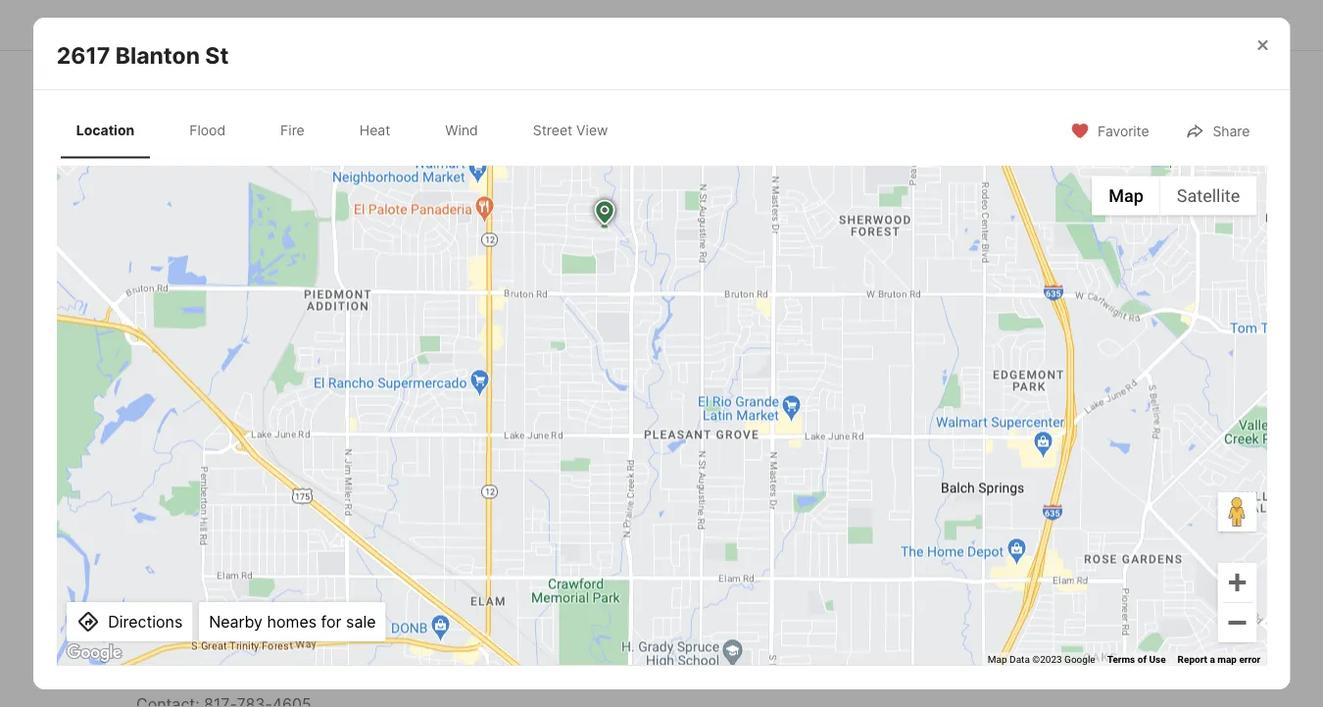 Task type: vqa. For each thing, say whether or not it's contained in the screenshot.
Report
yes



Task type: locate. For each thing, give the bounding box(es) containing it.
is
[[1025, 95, 1044, 123], [1037, 172, 1049, 191], [687, 293, 699, 312]]

expansive up garage,
[[294, 387, 368, 406]]

0 vertical spatial family
[[684, 387, 728, 406]]

3 left bed,
[[564, 269, 574, 289]]

0 vertical spatial redfin
[[1032, 269, 1074, 286]]

equipped
[[703, 293, 773, 312]]

1 horizontal spatial redfin
[[384, 655, 431, 674]]

get
[[239, 116, 263, 133]]

0 vertical spatial tami
[[989, 247, 1026, 266]]

single-family
[[172, 441, 268, 460]]

wood
[[227, 364, 268, 383]]

report a map error
[[1178, 654, 1261, 665]]

on
[[242, 387, 261, 406], [233, 395, 251, 414], [430, 458, 449, 477]]

2617 blanton st element
[[57, 18, 252, 69]]

1 vertical spatial share
[[1213, 123, 1250, 140]]

tab list containing location
[[57, 102, 644, 158]]

have questions?
[[905, 210, 1049, 231]]

ft up 'homes'
[[263, 577, 275, 596]]

buyer's agent fee link
[[565, 532, 694, 551]]

9,060 sq ft lot
[[172, 532, 276, 551]]

curb
[[735, 316, 768, 336]]

redfin right • at the left of the page
[[384, 655, 431, 674]]

redfin for dallas
[[1032, 269, 1074, 286]]

per
[[212, 577, 237, 596]]

tami up "dallas"
[[989, 247, 1026, 266]]

on redfin link
[[233, 395, 303, 414]]

street view tab
[[518, 106, 624, 154]]

3 left wind tab
[[405, 84, 420, 111]]

share button up satellite popup button
[[1169, 110, 1267, 150]]

0 horizontal spatial favorite button
[[864, 4, 976, 45]]

2 kitchen from the left
[[558, 364, 612, 383]]

a left the map
[[1210, 654, 1216, 665]]

1 vertical spatial map
[[988, 654, 1008, 665]]

about
[[1051, 310, 1089, 327]]

0 horizontal spatial value
[[471, 269, 510, 289]]

0 horizontal spatial with
[[617, 364, 648, 383]]

2 tami from the top
[[989, 290, 1020, 306]]

carter up agent
[[1030, 247, 1080, 266]]

value up the "hookups" at bottom right
[[687, 458, 726, 477]]

1 vertical spatial expansive
[[294, 387, 368, 406]]

2 vertical spatial 2
[[538, 395, 548, 414]]

favorite up this
[[908, 17, 959, 34]]

1 vertical spatial favorite
[[1098, 123, 1150, 140]]

this down seller at the right of page
[[937, 172, 964, 191]]

seller
[[938, 149, 978, 168]]

now
[[1054, 172, 1085, 191]]

use
[[1150, 654, 1167, 665]]

room
[[751, 340, 789, 359]]

tab
[[254, 3, 360, 50], [360, 3, 509, 50], [509, 3, 667, 50], [667, 3, 764, 50]]

2 vertical spatial is
[[687, 293, 699, 312]]

0 horizontal spatial potential
[[282, 269, 347, 289]]

carter down tami carter dallas redfin agent
[[1024, 290, 1065, 306]]

1 vertical spatial ft
[[263, 577, 275, 596]]

1 vertical spatial car
[[300, 411, 323, 430]]

google image
[[62, 640, 126, 666]]

property
[[969, 172, 1033, 191]]

spacious
[[270, 293, 336, 312]]

pending down offer, at the right
[[1089, 172, 1149, 191]]

two- up the personal
[[340, 293, 375, 312]]

strong
[[136, 316, 184, 336]]

est.
[[136, 116, 160, 133]]

1 vertical spatial for
[[136, 481, 157, 500]]

kitchen up outdoor
[[136, 364, 191, 383]]

0 horizontal spatial expansive
[[136, 340, 211, 359]]

to up out
[[413, 434, 428, 453]]

1 tami from the top
[[989, 247, 1026, 266]]

a left rear
[[174, 411, 183, 430]]

sq right per
[[241, 577, 259, 596]]

1 vertical spatial pending
[[1089, 172, 1149, 191]]

•
[[368, 655, 376, 674]]

sq right the 9,060
[[219, 532, 237, 551]]

pending up an
[[1049, 95, 1140, 123]]

1 horizontal spatial for
[[321, 612, 342, 631]]

for left 'sale'
[[321, 612, 342, 631]]

ask
[[978, 484, 1007, 503]]

potential up spacious at the top of page
[[282, 269, 347, 289]]

family down "entry"
[[224, 441, 268, 460]]

0 vertical spatial your
[[309, 316, 342, 336]]

1 vertical spatial value
[[687, 458, 726, 477]]

directions
[[108, 612, 183, 631]]

is down 'accepted'
[[1037, 172, 1049, 191]]

family inside discover incredible potential and unmatched value in this 3 bed, 2 bath home boasting two living areas and a spacious two-car garage. move-in ready, this residence is equipped with strong bones, awaiting your personal design to unlock its full brilliance. beautiful curb appeal, expansive front yard, and premium features like ceramic tile floor in the large living room and kitchen and wood floors in the second living area. galley kitchen with breakfast area. enjoy outdoor living on the expansive back covered patio, perfect for bbqs and family gatherings. with a rear entry two-car garage, this home offers both convenience and style. positioned strategically, it provides easy access to retail, restaurants, and major highways, including 635- lbj, 75-central, and 80. don't miss out on the extraordinary potential and value this home holds for you and your family!
[[684, 387, 728, 406]]

terms
[[1108, 654, 1136, 665]]

2 left street view tab
[[490, 84, 504, 111]]

tami carter link
[[989, 247, 1080, 266]]

0 vertical spatial to
[[469, 316, 484, 336]]

0 horizontal spatial car
[[300, 411, 323, 430]]

favorite up offer, at the right
[[1098, 123, 1150, 140]]

your down spacious at the top of page
[[309, 316, 342, 336]]

favorite button up pending link
[[1054, 110, 1166, 150]]

convenience
[[552, 411, 646, 430]]

a inside button
[[1011, 484, 1020, 503]]

redfin inside tami carter dallas redfin agent
[[1032, 269, 1074, 286]]

central,
[[198, 458, 256, 477]]

beautiful
[[665, 316, 730, 336]]

1 horizontal spatial favorite
[[1098, 123, 1150, 140]]

0 horizontal spatial kitchen
[[136, 364, 191, 383]]

map inside popup button
[[1109, 185, 1144, 206]]

potential
[[282, 269, 347, 289], [586, 458, 650, 477]]

report a map error link
[[1178, 654, 1261, 665]]

and up highways,
[[650, 411, 678, 430]]

blanton
[[177, 39, 236, 58], [115, 41, 200, 69]]

0 horizontal spatial share
[[1134, 17, 1171, 34]]

car
[[375, 293, 398, 312], [300, 411, 323, 430]]

1 horizontal spatial 3
[[564, 269, 574, 289]]

pending link
[[154, 2, 215, 19]]

living up covered in the left bottom of the page
[[424, 364, 462, 383]]

strategically,
[[136, 434, 231, 453]]

1 horizontal spatial two-
[[340, 293, 375, 312]]

nearby homes for sale button
[[199, 602, 386, 641]]

1 vertical spatial favorite button
[[1054, 110, 1166, 150]]

front
[[215, 340, 251, 359]]

0 vertical spatial with
[[777, 293, 809, 312]]

0 horizontal spatial 2617
[[57, 41, 110, 69]]

1 vertical spatial is
[[1037, 172, 1049, 191]]

0 horizontal spatial ft
[[241, 532, 252, 551]]

menu bar inside 2617 blanton st dialog
[[1093, 176, 1257, 215]]

0 horizontal spatial st
[[205, 41, 229, 69]]

menu bar containing map
[[1093, 176, 1257, 215]]

75-
[[172, 458, 198, 477]]

1 horizontal spatial sq
[[241, 577, 259, 596]]

1 horizontal spatial area.
[[727, 364, 764, 383]]

carter inside tami carter dallas redfin agent
[[1030, 247, 1080, 266]]

2617 inside dialog
[[57, 41, 110, 69]]

0 vertical spatial 3
[[405, 84, 420, 111]]

highways,
[[648, 434, 723, 453]]

1 vertical spatial redfin
[[256, 395, 303, 414]]

10
[[172, 395, 189, 414]]

map left "data"
[[988, 654, 1008, 665]]

is up 'accepted'
[[1025, 95, 1044, 123]]

2617 up location
[[57, 41, 110, 69]]

2 horizontal spatial redfin
[[1032, 269, 1074, 286]]

extraordinary
[[482, 458, 581, 477]]

1 horizontal spatial your
[[309, 316, 342, 336]]

map
[[1109, 185, 1144, 206], [988, 654, 1008, 665]]

$152
[[172, 577, 208, 596]]

map left . at the top right
[[1109, 185, 1144, 206]]

ft
[[607, 114, 622, 133]]

living down the curb
[[708, 340, 746, 359]]

don't
[[320, 458, 359, 477]]

value up move-
[[471, 269, 510, 289]]

2 area. from the left
[[727, 364, 764, 383]]

family
[[684, 387, 728, 406], [224, 441, 268, 460]]

is up "beautiful"
[[687, 293, 699, 312]]

0 horizontal spatial to
[[413, 434, 428, 453]]

menu bar
[[1093, 176, 1257, 215]]

share button right out
[[1090, 4, 1187, 45]]

2617 down pending
[[136, 39, 174, 58]]

blanton down pending link
[[177, 39, 236, 58]]

is inside discover incredible potential and unmatched value in this 3 bed, 2 bath home boasting two living areas and a spacious two-car garage. move-in ready, this residence is equipped with strong bones, awaiting your personal design to unlock its full brilliance. beautiful curb appeal, expansive front yard, and premium features like ceramic tile floor in the large living room and kitchen and wood floors in the second living area. galley kitchen with breakfast area. enjoy outdoor living on the expansive back covered patio, perfect for bbqs and family gatherings. with a rear entry two-car garage, this home offers both convenience and style. positioned strategically, it provides easy access to retail, restaurants, and major highways, including 635- lbj, 75-central, and 80. don't miss out on the extraordinary potential and value this home holds for you and your family!
[[687, 293, 699, 312]]

potential down major
[[586, 458, 650, 477]]

1 horizontal spatial kitchen
[[558, 364, 612, 383]]

0 vertical spatial share button
[[1090, 4, 1187, 45]]

1 vertical spatial potential
[[586, 458, 650, 477]]

1 horizontal spatial favorite button
[[1054, 110, 1166, 150]]

and down appeal, at the right of page
[[793, 340, 821, 359]]

0 horizontal spatial favorite
[[908, 17, 959, 34]]

3 tab from the left
[[509, 3, 667, 50]]

1 horizontal spatial family
[[684, 387, 728, 406]]

on right out
[[430, 458, 449, 477]]

with down two
[[777, 293, 809, 312]]

redfin down floors
[[256, 395, 303, 414]]

by
[[243, 655, 261, 674]]

Write a message... text field
[[922, 368, 1146, 439]]

1 vertical spatial sq
[[241, 577, 259, 596]]

carter inside the tami carter typically replies in about
[[1024, 290, 1065, 306]]

with up bbqs
[[617, 364, 648, 383]]

0 horizontal spatial map
[[988, 654, 1008, 665]]

0 horizontal spatial 3
[[405, 84, 420, 111]]

1 vertical spatial 3
[[564, 269, 574, 289]]

sq
[[219, 532, 237, 551], [241, 577, 259, 596]]

area. down like
[[467, 364, 504, 383]]

0 horizontal spatial redfin
[[256, 395, 303, 414]]

sale
[[346, 612, 376, 631]]

0 vertical spatial car
[[375, 293, 398, 312]]

kitchen
[[136, 364, 191, 383], [558, 364, 612, 383]]

on right days
[[233, 395, 251, 414]]

0 vertical spatial carter
[[1030, 247, 1080, 266]]

offer,
[[1109, 149, 1148, 168]]

tami down "dallas"
[[989, 290, 1020, 306]]

living up rear
[[199, 387, 238, 406]]

0 horizontal spatial 2
[[490, 84, 504, 111]]

0 vertical spatial two-
[[340, 293, 375, 312]]

this down including
[[731, 458, 758, 477]]

for down lbj, at left
[[136, 481, 157, 500]]

tami inside the tami carter typically replies in about
[[989, 290, 1020, 306]]

0 vertical spatial map
[[1109, 185, 1144, 206]]

tab list
[[136, 0, 779, 50], [57, 102, 644, 158]]

fee
[[671, 532, 694, 551]]

a right ask
[[1011, 484, 1020, 503]]

and down the breakfast
[[651, 387, 679, 406]]

2617
[[136, 39, 174, 58], [57, 41, 110, 69]]

0 horizontal spatial sq
[[219, 532, 237, 551]]

map data ©2023 google
[[988, 654, 1096, 665]]

1 vertical spatial carter
[[1024, 290, 1065, 306]]

1 horizontal spatial share
[[1213, 123, 1250, 140]]

and down the
[[905, 172, 933, 191]]

this
[[905, 95, 953, 123]]

home right bath
[[668, 269, 709, 289]]

kitchen down floor
[[558, 364, 612, 383]]

and up floors
[[296, 340, 324, 359]]

floor
[[582, 340, 616, 359]]

flood tab
[[174, 106, 241, 154]]

635-
[[798, 434, 835, 453]]

1 vertical spatial two-
[[265, 411, 300, 430]]

home
[[958, 95, 1020, 123], [256, 207, 318, 235], [668, 269, 709, 289], [420, 411, 461, 430], [762, 458, 804, 477]]

this up the incredible
[[209, 207, 251, 235]]

in inside the tami carter typically replies in about
[[1036, 310, 1047, 327]]

1963
[[226, 486, 263, 505]]

map region
[[0, 98, 1324, 707]]

listed
[[193, 655, 238, 674]]

2 vertical spatial for
[[321, 612, 342, 631]]

restaurants,
[[478, 434, 566, 453]]

0 vertical spatial favorite button
[[864, 4, 976, 45]]

tami inside tami carter dallas redfin agent
[[989, 247, 1026, 266]]

2 for 2 garage spaces
[[538, 395, 548, 414]]

tami for tami carter dallas redfin agent
[[989, 247, 1026, 266]]

both
[[513, 411, 548, 430]]

and inside the seller has accepted an offer, and this property is now
[[905, 172, 933, 191]]

0 vertical spatial for
[[582, 387, 602, 406]]

dallas
[[989, 269, 1028, 286]]

1 tab from the left
[[254, 3, 360, 50]]

1 horizontal spatial map
[[1109, 185, 1144, 206]]

expansive down strong
[[136, 340, 211, 359]]

spaces
[[608, 395, 661, 414]]

get pre-approved link
[[239, 116, 358, 133]]

map
[[1218, 654, 1237, 665]]

0 horizontal spatial your
[[225, 481, 257, 500]]

car up the personal
[[375, 293, 398, 312]]

appeal,
[[772, 316, 827, 336]]

error
[[1240, 654, 1261, 665]]

for up convenience
[[582, 387, 602, 406]]

design
[[415, 316, 464, 336]]

this inside the seller has accepted an offer, and this property is now
[[937, 172, 964, 191]]

for inside nearby homes for sale button
[[321, 612, 342, 631]]

location tab
[[61, 106, 150, 154]]

and down the incredible
[[224, 293, 252, 312]]

0 vertical spatial value
[[471, 269, 510, 289]]

the down brilliance.
[[638, 340, 662, 359]]

0 vertical spatial 2
[[490, 84, 504, 111]]

area. down room
[[727, 364, 764, 383]]

1 horizontal spatial to
[[469, 316, 484, 336]]

2 right bed,
[[615, 269, 625, 289]]

ask a question button
[[905, 470, 1163, 517]]

st down pending on oct 22, 2023
[[240, 39, 256, 58]]

1 vertical spatial your
[[225, 481, 257, 500]]

1 vertical spatial tami
[[989, 290, 1020, 306]]

residence
[[610, 293, 683, 312]]

ft left the lot at the left of the page
[[241, 532, 252, 551]]

this
[[937, 172, 964, 191], [209, 207, 251, 235], [532, 269, 559, 289], [579, 293, 606, 312], [388, 411, 415, 430], [731, 458, 758, 477]]

a up awaiting
[[257, 293, 265, 312]]

bath
[[629, 269, 663, 289]]

blanton down pending
[[115, 41, 200, 69]]

two- up provides
[[265, 411, 300, 430]]

favorite button up this
[[864, 4, 976, 45]]

1 vertical spatial 2
[[615, 269, 625, 289]]

agent
[[624, 532, 666, 551]]

1 vertical spatial tab list
[[57, 102, 644, 158]]

2 down galley at left bottom
[[538, 395, 548, 414]]

family up style.
[[684, 387, 728, 406]]

0 vertical spatial expansive
[[136, 340, 211, 359]]

0 horizontal spatial area.
[[467, 364, 504, 383]]

is inside the seller has accepted an offer, and this property is now
[[1037, 172, 1049, 191]]

to up like
[[469, 316, 484, 336]]

favorite inside 2617 blanton st dialog
[[1098, 123, 1150, 140]]

0 horizontal spatial family
[[224, 441, 268, 460]]

awaiting
[[243, 316, 305, 336]]

st down on on the left of the page
[[205, 41, 229, 69]]

your down central,
[[225, 481, 257, 500]]

accepted
[[1013, 149, 1082, 168]]

car up easy
[[300, 411, 323, 430]]

2 horizontal spatial 2
[[615, 269, 625, 289]]

redfin down "tami carter" link
[[1032, 269, 1074, 286]]

favorite button
[[864, 4, 976, 45], [1054, 110, 1166, 150]]



Task type: describe. For each thing, give the bounding box(es) containing it.
fire tab
[[265, 106, 320, 154]]

you
[[161, 481, 188, 500]]

covered
[[413, 387, 473, 406]]

blanton inside 2617 blanton st element
[[115, 41, 200, 69]]

1 horizontal spatial st
[[240, 39, 256, 58]]

on down wood on the bottom of the page
[[242, 387, 261, 406]]

5 minutes
[[1093, 310, 1159, 327]]

lbj,
[[136, 458, 168, 477]]

sq
[[583, 114, 603, 133]]

2 horizontal spatial for
[[582, 387, 602, 406]]

terms of use link
[[1108, 654, 1167, 665]]

this down bed,
[[579, 293, 606, 312]]

2617 blanton st dialog
[[0, 18, 1324, 707]]

1 horizontal spatial with
[[777, 293, 809, 312]]

move-
[[463, 293, 511, 312]]

1 horizontal spatial expansive
[[294, 387, 368, 406]]

built
[[172, 486, 204, 505]]

0 vertical spatial is
[[1025, 95, 1044, 123]]

with
[[136, 411, 170, 430]]

2 inside discover incredible potential and unmatched value in this 3 bed, 2 bath home boasting two living areas and a spacious two-car garage. move-in ready, this residence is equipped with strong bones, awaiting your personal design to unlock its full brilliance. beautiful curb appeal, expansive front yard, and premium features like ceramic tile floor in the large living room and kitchen and wood floors in the second living area. galley kitchen with breakfast area. enjoy outdoor living on the expansive back covered patio, perfect for bbqs and family gatherings. with a rear entry two-car garage, this home offers both convenience and style. positioned strategically, it provides easy access to retail, restaurants, and major highways, including 635- lbj, 75-central, and 80. don't miss out on the extraordinary potential and value this home holds for you and your family!
[[615, 269, 625, 289]]

flood
[[189, 122, 226, 138]]

heat
[[360, 122, 391, 138]]

0 vertical spatial ft
[[241, 532, 252, 551]]

patio,
[[477, 387, 519, 406]]

fire
[[281, 122, 305, 138]]

report
[[1178, 654, 1208, 665]]

boasting
[[713, 269, 778, 289]]

nearby homes for sale
[[209, 612, 376, 631]]

tami carter typically replies in about
[[989, 290, 1123, 327]]

0 vertical spatial pending
[[1049, 95, 1140, 123]]

wind tab
[[430, 106, 494, 154]]

home down including
[[762, 458, 804, 477]]

and down convenience
[[570, 434, 598, 453]]

1 area. from the left
[[467, 364, 504, 383]]

x-out button
[[984, 4, 1082, 45]]

like
[[463, 340, 488, 359]]

text
[[918, 535, 950, 554]]

pre-
[[266, 116, 295, 133]]

brilliance.
[[590, 316, 661, 336]]

corporation
[[436, 655, 524, 674]]

1 kitchen from the left
[[136, 364, 191, 383]]

1 horizontal spatial 2617
[[136, 39, 174, 58]]

built in 1963
[[172, 486, 263, 505]]

1 vertical spatial share button
[[1169, 110, 1267, 150]]

x-out
[[1028, 17, 1065, 34]]

0 vertical spatial sq
[[219, 532, 237, 551]]

style.
[[682, 411, 722, 430]]

the down retail, in the bottom of the page
[[453, 458, 478, 477]]

a inside dialog
[[1210, 654, 1216, 665]]

two
[[782, 269, 810, 289]]

0 horizontal spatial two-
[[265, 411, 300, 430]]

map for map
[[1109, 185, 1144, 206]]

1 vertical spatial family
[[224, 441, 268, 460]]

share inside 2617 blanton st dialog
[[1213, 123, 1250, 140]]

1 horizontal spatial car
[[375, 293, 398, 312]]

1 horizontal spatial value
[[687, 458, 726, 477]]

on
[[223, 2, 244, 19]]

0 horizontal spatial for
[[136, 481, 157, 500]]

the down premium
[[336, 364, 361, 383]]

map entry image
[[720, 0, 850, 131]]

home up has
[[958, 95, 1020, 123]]

and down central,
[[193, 481, 220, 500]]

0 vertical spatial tab list
[[136, 0, 779, 50]]

perfect
[[523, 387, 577, 406]]

2617 blanton st inside dialog
[[57, 41, 229, 69]]

home down covered in the left bottom of the page
[[420, 411, 461, 430]]

entry
[[222, 411, 260, 430]]

487-
[[1042, 535, 1079, 554]]

heat tab
[[344, 106, 406, 154]]

it
[[235, 434, 244, 453]]

discover incredible potential and unmatched value in this 3 bed, 2 bath home boasting two living areas and a spacious two-car garage. move-in ready, this residence is equipped with strong bones, awaiting your personal design to unlock its full brilliance. beautiful curb appeal, expansive front yard, and premium features like ceramic tile floor in the large living room and kitchen and wood floors in the second living area. galley kitchen with breakfast area. enjoy outdoor living on the expansive back covered patio, perfect for bbqs and family gatherings. with a rear entry two-car garage, this home offers both convenience and style. positioned strategically, it provides easy access to retail, restaurants, and major highways, including 635- lbj, 75-central, and 80. don't miss out on the extraordinary potential and value this home holds for you and your family!
[[136, 269, 848, 500]]

about
[[136, 207, 204, 235]]

4 tab from the left
[[667, 3, 764, 50]]

buyer's
[[565, 532, 619, 551]]

1,738
[[583, 84, 642, 111]]

provides
[[249, 434, 313, 453]]

kevin
[[265, 655, 308, 674]]

replies
[[989, 310, 1032, 327]]

map button
[[1093, 176, 1161, 215]]

2 tab from the left
[[360, 3, 509, 50]]

0 vertical spatial potential
[[282, 269, 347, 289]]

favorite button for top tab list
[[864, 4, 976, 45]]

3 inside discover incredible potential and unmatched value in this 3 bed, 2 bath home boasting two living areas and a spacious two-car garage. move-in ready, this residence is equipped with strong bones, awaiting your personal design to unlock its full brilliance. beautiful curb appeal, expansive front yard, and premium features like ceramic tile floor in the large living room and kitchen and wood floors in the second living area. galley kitchen with breakfast area. enjoy outdoor living on the expansive back covered patio, perfect for bbqs and family gatherings. with a rear entry two-car garage, this home offers both convenience and style. positioned strategically, it provides easy access to retail, restaurants, and major highways, including 635- lbj, 75-central, and 80. don't miss out on the extraordinary potential and value this home holds for you and your family!
[[564, 269, 574, 289]]

discover
[[136, 269, 201, 289]]

google
[[1065, 654, 1096, 665]]

$152 per sq ft
[[172, 577, 275, 596]]

$2,225
[[164, 116, 210, 133]]

kevin curran link
[[265, 655, 365, 674]]

2 for 2
[[490, 84, 504, 111]]

out
[[1042, 17, 1065, 34]]

and down provides
[[260, 458, 288, 477]]

and left dryer
[[598, 486, 626, 505]]

favorite button for tab list containing location
[[1054, 110, 1166, 150]]

home up the incredible
[[256, 207, 318, 235]]

premium
[[329, 340, 393, 359]]

holds
[[808, 458, 848, 477]]

tab list inside 2617 blanton st dialog
[[57, 102, 644, 158]]

tami for tami carter typically replies in about
[[989, 290, 1020, 306]]

the down floors
[[265, 387, 289, 406]]

living up strong
[[136, 293, 175, 312]]

kevin curran image
[[136, 637, 185, 686]]

have
[[905, 210, 949, 231]]

about this home
[[136, 207, 318, 235]]

2023
[[305, 2, 339, 19]]

wind
[[445, 122, 478, 138]]

areas
[[179, 293, 220, 312]]

nearby
[[209, 612, 263, 631]]

ask a question
[[978, 484, 1090, 503]]

1 vertical spatial to
[[413, 434, 428, 453]]

1 horizontal spatial potential
[[586, 458, 650, 477]]

and down highways,
[[655, 458, 683, 477]]

major
[[603, 434, 644, 453]]

dryer
[[630, 486, 670, 505]]

this up ready,
[[532, 269, 559, 289]]

family!
[[262, 481, 310, 500]]

terms of use
[[1108, 654, 1167, 665]]

this down back
[[388, 411, 415, 430]]

carter for tami carter typically replies in about
[[1024, 290, 1065, 306]]

/mo
[[210, 116, 235, 133]]

carter for tami carter dallas redfin agent
[[1030, 247, 1080, 266]]

call
[[974, 535, 999, 554]]

0 vertical spatial share
[[1134, 17, 1171, 34]]

data
[[1010, 654, 1030, 665]]

bed,
[[578, 269, 611, 289]]

0 vertical spatial favorite
[[908, 17, 959, 34]]

x-
[[1028, 17, 1042, 34]]

map for map data ©2023 google
[[988, 654, 1008, 665]]

satellite button
[[1161, 176, 1257, 215]]

redfin for on
[[256, 395, 303, 414]]

floors
[[272, 364, 315, 383]]

dallas redfin agenttami carter image
[[905, 247, 974, 316]]

the seller has accepted an offer, and this property is now
[[905, 149, 1148, 191]]

3% buyer's agent fee
[[538, 532, 694, 551]]

1 vertical spatial with
[[617, 364, 648, 383]]

st inside dialog
[[205, 41, 229, 69]]

an
[[1087, 149, 1105, 168]]

bones,
[[188, 316, 238, 336]]

garage.
[[403, 293, 459, 312]]

ceramic
[[492, 340, 551, 359]]

and up the personal
[[351, 269, 379, 289]]

and up days
[[195, 364, 223, 383]]

oct
[[248, 2, 277, 19]]

offers
[[465, 411, 509, 430]]

1 horizontal spatial ft
[[263, 577, 275, 596]]

pending
[[154, 2, 215, 19]]

ready,
[[528, 293, 574, 312]]

this home is pending
[[905, 95, 1140, 123]]

breakfast
[[653, 364, 723, 383]]

has a/c
[[538, 441, 599, 460]]

2 vertical spatial redfin
[[384, 655, 431, 674]]



